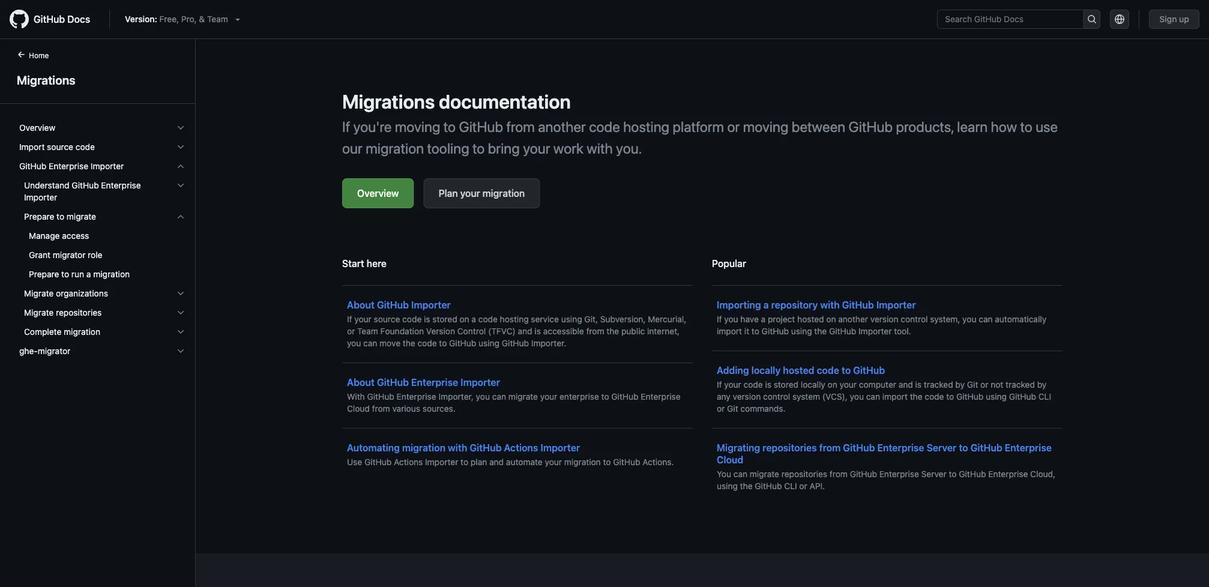Task type: locate. For each thing, give the bounding box(es) containing it.
sc 9kayk9 0 image for complete migration
[[176, 327, 186, 337]]

import inside adding locally hosted code to github if your code is stored locally on your computer and is tracked by git or not tracked by any version control system (vcs), you can import the code to github using github cli or git commands.
[[883, 392, 908, 402]]

Search GitHub Docs search field
[[938, 10, 1084, 28]]

0 horizontal spatial migrations
[[17, 73, 75, 87]]

1 horizontal spatial locally
[[801, 380, 826, 390]]

version
[[871, 314, 899, 324], [733, 392, 761, 402]]

1 horizontal spatial cli
[[1039, 392, 1052, 402]]

0 horizontal spatial moving
[[395, 118, 441, 135]]

1 vertical spatial source
[[374, 314, 400, 324]]

code
[[589, 118, 620, 135], [76, 142, 95, 152], [402, 314, 422, 324], [479, 314, 498, 324], [418, 338, 437, 348], [817, 365, 840, 376], [744, 380, 763, 390], [925, 392, 944, 402]]

0 vertical spatial source
[[47, 142, 73, 152]]

1 vertical spatial overview
[[357, 188, 399, 199]]

your
[[523, 140, 550, 157], [460, 188, 480, 199], [355, 314, 372, 324], [724, 380, 742, 390], [840, 380, 857, 390], [540, 392, 558, 402], [545, 457, 562, 467]]

bring
[[488, 140, 520, 157]]

or right platform
[[728, 118, 740, 135]]

your right plan at the top left
[[460, 188, 480, 199]]

actions
[[504, 442, 538, 454], [394, 457, 423, 467]]

importer up importer,
[[461, 377, 500, 388]]

about down start here
[[347, 299, 375, 311]]

hosting up you.
[[623, 118, 670, 135]]

1 vertical spatial locally
[[801, 380, 826, 390]]

team left the foundation
[[357, 326, 378, 336]]

the inside migrating repositories from github enterprise server to github enterprise cloud you can migrate repositories from github enterprise server to github enterprise cloud, using the github cli or api.
[[740, 481, 753, 491]]

on up (vcs),
[[828, 380, 838, 390]]

tracked right the not
[[1006, 380, 1035, 390]]

the
[[607, 326, 619, 336], [815, 326, 827, 336], [403, 338, 415, 348], [910, 392, 923, 402], [740, 481, 753, 491]]

source up the foundation
[[374, 314, 400, 324]]

to inside the prepare to run a migration link
[[61, 269, 69, 279]]

1 horizontal spatial with
[[587, 140, 613, 157]]

0 horizontal spatial version
[[733, 392, 761, 402]]

2 tracked from the left
[[1006, 380, 1035, 390]]

your inside about github enterprise importer with github enterprise importer, you can migrate your enterprise to github enterprise cloud from various sources.
[[540, 392, 558, 402]]

can inside importing a repository with github importer if you have a project hosted on another version control system, you can automatically import it to github using the github importer tool.
[[979, 314, 993, 324]]

repository
[[771, 299, 818, 311]]

1 prepare to migrate element from the top
[[10, 207, 195, 284]]

migrator inside dropdown button
[[38, 346, 70, 356]]

sc 9kayk9 0 image inside ghe-migrator dropdown button
[[176, 347, 186, 356]]

1 by from the left
[[956, 380, 965, 390]]

1 vertical spatial about
[[347, 377, 375, 388]]

source up the github enterprise importer
[[47, 142, 73, 152]]

mercurial,
[[648, 314, 687, 324]]

repositories inside dropdown button
[[56, 308, 102, 318]]

ghe-migrator
[[19, 346, 70, 356]]

repositories for migrating
[[763, 442, 817, 454]]

prepare to migrate element
[[10, 207, 195, 284], [10, 226, 195, 284]]

cloud inside migrating repositories from github enterprise server to github enterprise cloud you can migrate repositories from github enterprise server to github enterprise cloud, using the github cli or api.
[[717, 454, 744, 466]]

2 about from the top
[[347, 377, 375, 388]]

if
[[342, 118, 350, 135], [347, 314, 352, 324], [717, 314, 722, 324], [717, 380, 722, 390]]

tool.
[[894, 326, 911, 336]]

with
[[587, 140, 613, 157], [821, 299, 840, 311], [448, 442, 467, 454]]

migrate for migrate repositories
[[24, 308, 54, 318]]

1 vertical spatial prepare
[[29, 269, 59, 279]]

is up version
[[424, 314, 430, 324]]

or inside migrating repositories from github enterprise server to github enterprise cloud you can migrate repositories from github enterprise server to github enterprise cloud, using the github cli or api.
[[800, 481, 808, 491]]

is
[[424, 314, 430, 324], [535, 326, 541, 336], [765, 380, 772, 390], [916, 380, 922, 390]]

0 vertical spatial version
[[871, 314, 899, 324]]

source inside about github importer if your source code is stored on a code hosting service using git, subversion, mercurial, or team foundation version control (tfvc) and is accessible from the public internet, you can move the code to github using github importer.
[[374, 314, 400, 324]]

1 vertical spatial cloud
[[717, 454, 744, 466]]

server
[[927, 442, 957, 454], [922, 469, 947, 479]]

search image
[[1088, 14, 1097, 24]]

github docs link
[[10, 10, 100, 29]]

0 vertical spatial sc 9kayk9 0 image
[[176, 162, 186, 171]]

1 vertical spatial import
[[883, 392, 908, 402]]

1 vertical spatial migrate
[[509, 392, 538, 402]]

migrator down access
[[53, 250, 86, 260]]

a inside github enterprise importer element
[[86, 269, 91, 279]]

2 vertical spatial migrate
[[750, 469, 780, 479]]

and
[[518, 326, 532, 336], [899, 380, 913, 390], [490, 457, 504, 467]]

can left automatically
[[979, 314, 993, 324]]

using down project
[[791, 326, 812, 336]]

2 sc 9kayk9 0 image from the top
[[176, 181, 186, 190]]

overview inside dropdown button
[[19, 123, 55, 133]]

locally up system
[[801, 380, 826, 390]]

0 horizontal spatial locally
[[752, 365, 781, 376]]

2 github enterprise importer element from the top
[[10, 176, 195, 342]]

1 vertical spatial actions
[[394, 457, 423, 467]]

migration down the grant migrator role link
[[93, 269, 130, 279]]

can right the you
[[734, 469, 748, 479]]

import down computer
[[883, 392, 908, 402]]

sc 9kayk9 0 image inside understand github enterprise importer dropdown button
[[176, 181, 186, 190]]

a right run on the top left of the page
[[86, 269, 91, 279]]

2 horizontal spatial with
[[821, 299, 840, 311]]

0 vertical spatial migrations
[[17, 73, 75, 87]]

1 horizontal spatial control
[[901, 314, 928, 324]]

prepare up manage
[[24, 212, 54, 222]]

understand github enterprise importer button
[[14, 176, 190, 207]]

0 horizontal spatial hosting
[[500, 314, 529, 324]]

sc 9kayk9 0 image
[[176, 123, 186, 133], [176, 142, 186, 152], [176, 212, 186, 222], [176, 289, 186, 298], [176, 327, 186, 337], [176, 347, 186, 356]]

version up commands.
[[733, 392, 761, 402]]

1 horizontal spatial migrations
[[342, 90, 435, 113]]

1 horizontal spatial cloud
[[717, 454, 744, 466]]

0 vertical spatial repositories
[[56, 308, 102, 318]]

6 sc 9kayk9 0 image from the top
[[176, 347, 186, 356]]

by right the not
[[1038, 380, 1047, 390]]

from inside about github enterprise importer with github enterprise importer, you can migrate your enterprise to github enterprise cloud from various sources.
[[372, 404, 390, 414]]

and right computer
[[899, 380, 913, 390]]

importer down understand
[[24, 192, 57, 202]]

import
[[19, 142, 45, 152]]

on inside adding locally hosted code to github if your code is stored locally on your computer and is tracked by git or not tracked by any version control system (vcs), you can import the code to github using github cli or git commands.
[[828, 380, 838, 390]]

can
[[979, 314, 993, 324], [363, 338, 377, 348], [492, 392, 506, 402], [866, 392, 880, 402], [734, 469, 748, 479]]

sc 9kayk9 0 image for enterprise
[[176, 181, 186, 190]]

cloud down migrating on the bottom right of the page
[[717, 454, 744, 466]]

migrator
[[53, 250, 86, 260], [38, 346, 70, 356]]

migration down sources.
[[402, 442, 446, 454]]

0 horizontal spatial source
[[47, 142, 73, 152]]

with left you.
[[587, 140, 613, 157]]

1 vertical spatial control
[[763, 392, 791, 402]]

control inside importing a repository with github importer if you have a project hosted on another version control system, you can automatically import it to github using the github importer tool.
[[901, 314, 928, 324]]

2 prepare to migrate element from the top
[[10, 226, 195, 284]]

cli inside migrating repositories from github enterprise server to github enterprise cloud you can migrate repositories from github enterprise server to github enterprise cloud, using the github cli or api.
[[785, 481, 797, 491]]

0 horizontal spatial team
[[207, 14, 228, 24]]

0 horizontal spatial by
[[956, 380, 965, 390]]

1 vertical spatial another
[[839, 314, 868, 324]]

using inside migrating repositories from github enterprise server to github enterprise cloud you can migrate repositories from github enterprise server to github enterprise cloud, using the github cli or api.
[[717, 481, 738, 491]]

your left work
[[523, 140, 550, 157]]

1 github enterprise importer element from the top
[[10, 157, 195, 342]]

to inside importing a repository with github importer if you have a project hosted on another version control system, you can automatically import it to github using the github importer tool.
[[752, 326, 760, 336]]

prepare down grant
[[29, 269, 59, 279]]

importer down import source code dropdown button
[[91, 161, 124, 171]]

migrations up you're
[[342, 90, 435, 113]]

using down (tfvc)
[[479, 338, 500, 348]]

hosted
[[798, 314, 824, 324], [783, 365, 815, 376]]

your inside the automating migration with github actions importer use github actions importer to plan and automate your migration to github actions.
[[545, 457, 562, 467]]

cli
[[1039, 392, 1052, 402], [785, 481, 797, 491]]

can inside about github enterprise importer with github enterprise importer, you can migrate your enterprise to github enterprise cloud from various sources.
[[492, 392, 506, 402]]

adding locally hosted code to github if your code is stored locally on your computer and is tracked by git or not tracked by any version control system (vcs), you can import the code to github using github cli or git commands.
[[717, 365, 1052, 414]]

1 vertical spatial migrator
[[38, 346, 70, 356]]

migration right automate
[[564, 457, 601, 467]]

cloud down with
[[347, 404, 370, 414]]

actions up automate
[[504, 442, 538, 454]]

2 sc 9kayk9 0 image from the top
[[176, 142, 186, 152]]

your down adding
[[724, 380, 742, 390]]

products,
[[896, 118, 954, 135]]

github enterprise importer element containing understand github enterprise importer
[[10, 176, 195, 342]]

0 horizontal spatial control
[[763, 392, 791, 402]]

1 horizontal spatial version
[[871, 314, 899, 324]]

1 vertical spatial repositories
[[763, 442, 817, 454]]

can down computer
[[866, 392, 880, 402]]

prepare to migrate element containing prepare to migrate
[[10, 207, 195, 284]]

0 vertical spatial hosting
[[623, 118, 670, 135]]

access
[[62, 231, 89, 241]]

have
[[741, 314, 759, 324]]

the inside importing a repository with github importer if you have a project hosted on another version control system, you can automatically import it to github using the github importer tool.
[[815, 326, 827, 336]]

1 vertical spatial cli
[[785, 481, 797, 491]]

your right automate
[[545, 457, 562, 467]]

migrate for migrate organizations
[[24, 289, 54, 298]]

git left the not
[[967, 380, 979, 390]]

manage
[[29, 231, 60, 241]]

1 vertical spatial stored
[[774, 380, 799, 390]]

team inside about github importer if your source code is stored on a code hosting service using git, subversion, mercurial, or team foundation version control (tfvc) and is accessible from the public internet, you can move the code to github using github importer.
[[357, 326, 378, 336]]

sign up link
[[1150, 10, 1200, 29]]

migrations link
[[14, 71, 181, 89]]

git down any
[[727, 404, 738, 414]]

team right &
[[207, 14, 228, 24]]

work
[[554, 140, 584, 157]]

0 vertical spatial actions
[[504, 442, 538, 454]]

migrate organizations button
[[14, 284, 190, 303]]

prepare to run a migration
[[29, 269, 130, 279]]

moving
[[395, 118, 441, 135], [743, 118, 789, 135]]

importer
[[91, 161, 124, 171], [24, 192, 57, 202], [411, 299, 451, 311], [877, 299, 916, 311], [859, 326, 892, 336], [461, 377, 500, 388], [541, 442, 580, 454], [425, 457, 458, 467]]

moving up tooling
[[395, 118, 441, 135]]

on inside about github importer if your source code is stored on a code hosting service using git, subversion, mercurial, or team foundation version control (tfvc) and is accessible from the public internet, you can move the code to github using github importer.
[[460, 314, 469, 324]]

git,
[[585, 314, 598, 324]]

1 horizontal spatial hosting
[[623, 118, 670, 135]]

3 sc 9kayk9 0 image from the top
[[176, 212, 186, 222]]

tracked
[[924, 380, 953, 390], [1006, 380, 1035, 390]]

or left the not
[[981, 380, 989, 390]]

migration down you're
[[366, 140, 424, 157]]

overview down our
[[357, 188, 399, 199]]

sc 9kayk9 0 image inside migrate organizations dropdown button
[[176, 289, 186, 298]]

importer inside understand github enterprise importer
[[24, 192, 57, 202]]

0 vertical spatial hosted
[[798, 314, 824, 324]]

import
[[717, 326, 742, 336], [883, 392, 908, 402]]

prepare inside dropdown button
[[24, 212, 54, 222]]

0 vertical spatial locally
[[752, 365, 781, 376]]

importer left the tool.
[[859, 326, 892, 336]]

0 vertical spatial cloud
[[347, 404, 370, 414]]

sc 9kayk9 0 image inside github enterprise importer dropdown button
[[176, 162, 186, 171]]

if up any
[[717, 380, 722, 390]]

cloud
[[347, 404, 370, 414], [717, 454, 744, 466]]

you left move
[[347, 338, 361, 348]]

complete migration
[[24, 327, 100, 337]]

you down importing
[[724, 314, 738, 324]]

sc 9kayk9 0 image inside overview dropdown button
[[176, 123, 186, 133]]

0 vertical spatial about
[[347, 299, 375, 311]]

organizations
[[56, 289, 108, 298]]

import source code button
[[14, 138, 190, 157]]

1 vertical spatial and
[[899, 380, 913, 390]]

grant migrator role
[[29, 250, 102, 260]]

1 moving from the left
[[395, 118, 441, 135]]

to inside about github importer if your source code is stored on a code hosting service using git, subversion, mercurial, or team foundation version control (tfvc) and is accessible from the public internet, you can move the code to github using github importer.
[[439, 338, 447, 348]]

0 vertical spatial prepare
[[24, 212, 54, 222]]

migrations documentation if you're moving to github from another code hosting platform or moving between github products, learn how to use our migration tooling to bring your work with you.
[[342, 90, 1058, 157]]

0 horizontal spatial and
[[490, 457, 504, 467]]

tooltip
[[1171, 549, 1195, 573]]

1 horizontal spatial overview
[[357, 188, 399, 199]]

sc 9kayk9 0 image for importer
[[176, 162, 186, 171]]

if down start
[[347, 314, 352, 324]]

your down start here
[[355, 314, 372, 324]]

control up commands.
[[763, 392, 791, 402]]

another inside importing a repository with github importer if you have a project hosted on another version control system, you can automatically import it to github using the github importer tool.
[[839, 314, 868, 324]]

0 horizontal spatial overview
[[19, 123, 55, 133]]

migrate repositories button
[[14, 303, 190, 323]]

migrator down complete migration
[[38, 346, 70, 356]]

about inside about github enterprise importer with github enterprise importer, you can migrate your enterprise to github enterprise cloud from various sources.
[[347, 377, 375, 388]]

migrate inside dropdown button
[[24, 289, 54, 298]]

sc 9kayk9 0 image inside complete migration "dropdown button"
[[176, 327, 186, 337]]

migration inside migrations documentation if you're moving to github from another code hosting platform or moving between github products, learn how to use our migration tooling to bring your work with you.
[[366, 140, 424, 157]]

4 sc 9kayk9 0 image from the top
[[176, 289, 186, 298]]

2 migrate from the top
[[24, 308, 54, 318]]

repositories
[[56, 308, 102, 318], [763, 442, 817, 454], [782, 469, 828, 479]]

automate
[[506, 457, 543, 467]]

prepare to migrate element for enterprise
[[10, 207, 195, 284]]

you right importer,
[[476, 392, 490, 402]]

migrate inside dropdown button
[[67, 212, 96, 222]]

your up (vcs),
[[840, 380, 857, 390]]

2 vertical spatial with
[[448, 442, 467, 454]]

3 sc 9kayk9 0 image from the top
[[176, 308, 186, 318]]

1 horizontal spatial tracked
[[1006, 380, 1035, 390]]

1 horizontal spatial moving
[[743, 118, 789, 135]]

prepare
[[24, 212, 54, 222], [29, 269, 59, 279]]

on up control
[[460, 314, 469, 324]]

0 horizontal spatial tracked
[[924, 380, 953, 390]]

0 vertical spatial control
[[901, 314, 928, 324]]

2 vertical spatial and
[[490, 457, 504, 467]]

and inside adding locally hosted code to github if your code is stored locally on your computer and is tracked by git or not tracked by any version control system (vcs), you can import the code to github using github cli or git commands.
[[899, 380, 913, 390]]

with right repository
[[821, 299, 840, 311]]

repositories for migrate
[[56, 308, 102, 318]]

on inside importing a repository with github importer if you have a project hosted on another version control system, you can automatically import it to github using the github importer tool.
[[827, 314, 836, 324]]

2 horizontal spatial migrate
[[750, 469, 780, 479]]

api.
[[810, 481, 825, 491]]

can left move
[[363, 338, 377, 348]]

sc 9kayk9 0 image inside 'prepare to migrate' dropdown button
[[176, 212, 186, 222]]

1 vertical spatial hosted
[[783, 365, 815, 376]]

and right plan
[[490, 457, 504, 467]]

2 horizontal spatial and
[[899, 380, 913, 390]]

using down the you
[[717, 481, 738, 491]]

control up the tool.
[[901, 314, 928, 324]]

0 horizontal spatial actions
[[394, 457, 423, 467]]

migrator for ghe-
[[38, 346, 70, 356]]

about
[[347, 299, 375, 311], [347, 377, 375, 388]]

manage access link
[[14, 226, 190, 246]]

you inside adding locally hosted code to github if your code is stored locally on your computer and is tracked by git or not tracked by any version control system (vcs), you can import the code to github using github cli or git commands.
[[850, 392, 864, 402]]

0 vertical spatial another
[[538, 118, 586, 135]]

1 vertical spatial hosting
[[500, 314, 529, 324]]

your left enterprise
[[540, 392, 558, 402]]

0 vertical spatial migrate
[[67, 212, 96, 222]]

0 vertical spatial cli
[[1039, 392, 1052, 402]]

1 horizontal spatial by
[[1038, 380, 1047, 390]]

1 vertical spatial migrate
[[24, 308, 54, 318]]

if up our
[[342, 118, 350, 135]]

or left the foundation
[[347, 326, 355, 336]]

1 horizontal spatial source
[[374, 314, 400, 324]]

github
[[34, 14, 65, 25], [459, 118, 503, 135], [849, 118, 893, 135], [19, 161, 46, 171], [72, 180, 99, 190], [377, 299, 409, 311], [842, 299, 874, 311], [762, 326, 789, 336], [829, 326, 857, 336], [449, 338, 476, 348], [502, 338, 529, 348], [854, 365, 885, 376], [377, 377, 409, 388], [367, 392, 394, 402], [612, 392, 639, 402], [957, 392, 984, 402], [1009, 392, 1037, 402], [470, 442, 502, 454], [843, 442, 875, 454], [971, 442, 1003, 454], [365, 457, 392, 467], [613, 457, 640, 467], [850, 469, 877, 479], [959, 469, 986, 479], [755, 481, 782, 491]]

migration down migrate repositories
[[64, 327, 100, 337]]

migrations for migrations documentation if you're moving to github from another code hosting platform or moving between github products, learn how to use our migration tooling to bring your work with you.
[[342, 90, 435, 113]]

migrate down migrating on the bottom right of the page
[[750, 469, 780, 479]]

0 vertical spatial migrator
[[53, 250, 86, 260]]

project
[[768, 314, 795, 324]]

on
[[460, 314, 469, 324], [827, 314, 836, 324], [828, 380, 838, 390]]

overview up import
[[19, 123, 55, 133]]

1 horizontal spatial import
[[883, 392, 908, 402]]

by
[[956, 380, 965, 390], [1038, 380, 1047, 390]]

sc 9kayk9 0 image
[[176, 162, 186, 171], [176, 181, 186, 190], [176, 308, 186, 318]]

version:
[[125, 14, 157, 24]]

about up with
[[347, 377, 375, 388]]

5 sc 9kayk9 0 image from the top
[[176, 327, 186, 337]]

enterprise
[[49, 161, 88, 171], [101, 180, 141, 190], [411, 377, 458, 388], [397, 392, 436, 402], [641, 392, 681, 402], [878, 442, 925, 454], [1005, 442, 1052, 454], [880, 469, 919, 479], [989, 469, 1028, 479]]

source inside import source code dropdown button
[[47, 142, 73, 152]]

1 sc 9kayk9 0 image from the top
[[176, 123, 186, 133]]

1 horizontal spatial and
[[518, 326, 532, 336]]

can right importer,
[[492, 392, 506, 402]]

sign up
[[1160, 14, 1190, 24]]

select language: current language is english image
[[1115, 14, 1125, 24]]

sc 9kayk9 0 image for overview
[[176, 123, 186, 133]]

0 horizontal spatial import
[[717, 326, 742, 336]]

1 sc 9kayk9 0 image from the top
[[176, 162, 186, 171]]

1 vertical spatial migrations
[[342, 90, 435, 113]]

0 horizontal spatial migrate
[[67, 212, 96, 222]]

on right project
[[827, 314, 836, 324]]

0 horizontal spatial stored
[[433, 314, 457, 324]]

migrate up access
[[67, 212, 96, 222]]

locally right adding
[[752, 365, 781, 376]]

1 about from the top
[[347, 299, 375, 311]]

team
[[207, 14, 228, 24], [357, 326, 378, 336]]

moving left between on the top right of page
[[743, 118, 789, 135]]

stored
[[433, 314, 457, 324], [774, 380, 799, 390]]

you right (vcs),
[[850, 392, 864, 402]]

plan
[[471, 457, 487, 467]]

ghe-migrator button
[[14, 342, 190, 361]]

if down importing
[[717, 314, 722, 324]]

0 vertical spatial import
[[717, 326, 742, 336]]

1 vertical spatial git
[[727, 404, 738, 414]]

importing a repository with github importer if you have a project hosted on another version control system, you can automatically import it to github using the github importer tool.
[[717, 299, 1047, 336]]

0 horizontal spatial with
[[448, 442, 467, 454]]

you're
[[353, 118, 392, 135]]

by left the not
[[956, 380, 965, 390]]

our
[[342, 140, 363, 157]]

migrations down home link
[[17, 73, 75, 87]]

can inside migrating repositories from github enterprise server to github enterprise cloud you can migrate repositories from github enterprise server to github enterprise cloud, using the github cli or api.
[[734, 469, 748, 479]]

system,
[[930, 314, 961, 324]]

2 moving from the left
[[743, 118, 789, 135]]

prepare to migrate element containing manage access
[[10, 226, 195, 284]]

1 vertical spatial sc 9kayk9 0 image
[[176, 181, 186, 190]]

migrate inside dropdown button
[[24, 308, 54, 318]]

migration
[[366, 140, 424, 157], [483, 188, 525, 199], [93, 269, 130, 279], [64, 327, 100, 337], [402, 442, 446, 454], [564, 457, 601, 467]]

with down sources.
[[448, 442, 467, 454]]

1 horizontal spatial migrate
[[509, 392, 538, 402]]

0 horizontal spatial git
[[727, 404, 738, 414]]

1 vertical spatial version
[[733, 392, 761, 402]]

locally
[[752, 365, 781, 376], [801, 380, 826, 390]]

stored up system
[[774, 380, 799, 390]]

code inside migrations documentation if you're moving to github from another code hosting platform or moving between github products, learn how to use our migration tooling to bring your work with you.
[[589, 118, 620, 135]]

actions down automating
[[394, 457, 423, 467]]

None search field
[[938, 10, 1101, 29]]

a up project
[[764, 299, 769, 311]]

1 horizontal spatial another
[[839, 314, 868, 324]]

a up control
[[472, 314, 476, 324]]

0 vertical spatial with
[[587, 140, 613, 157]]

importer up version
[[411, 299, 451, 311]]

importer.
[[531, 338, 567, 348]]

about inside about github importer if your source code is stored on a code hosting service using git, subversion, mercurial, or team foundation version control (tfvc) and is accessible from the public internet, you can move the code to github using github importer.
[[347, 299, 375, 311]]

1 horizontal spatial team
[[357, 326, 378, 336]]

1 vertical spatial team
[[357, 326, 378, 336]]

migrations inside migrations documentation if you're moving to github from another code hosting platform or moving between github products, learn how to use our migration tooling to bring your work with you.
[[342, 90, 435, 113]]

migrator inside prepare to migrate element
[[53, 250, 86, 260]]

github enterprise importer element
[[10, 157, 195, 342], [10, 176, 195, 342]]

1 horizontal spatial git
[[967, 380, 979, 390]]

hosting up (tfvc)
[[500, 314, 529, 324]]

sc 9kayk9 0 image inside import source code dropdown button
[[176, 142, 186, 152]]

import left it
[[717, 326, 742, 336]]

2 by from the left
[[1038, 380, 1047, 390]]

tracked left the not
[[924, 380, 953, 390]]

your inside migrations documentation if you're moving to github from another code hosting platform or moving between github products, learn how to use our migration tooling to bring your work with you.
[[523, 140, 550, 157]]

2 vertical spatial sc 9kayk9 0 image
[[176, 308, 186, 318]]

if inside migrations documentation if you're moving to github from another code hosting platform or moving between github products, learn how to use our migration tooling to bring your work with you.
[[342, 118, 350, 135]]

1 horizontal spatial stored
[[774, 380, 799, 390]]

0 vertical spatial git
[[967, 380, 979, 390]]

or
[[728, 118, 740, 135], [347, 326, 355, 336], [981, 380, 989, 390], [717, 404, 725, 414], [800, 481, 808, 491]]

sc 9kayk9 0 image inside migrate repositories dropdown button
[[176, 308, 186, 318]]

0 horizontal spatial cloud
[[347, 404, 370, 414]]

0 horizontal spatial cli
[[785, 481, 797, 491]]

1 vertical spatial with
[[821, 299, 840, 311]]

stored up version
[[433, 314, 457, 324]]

migrate up migrate repositories
[[24, 289, 54, 298]]

hosted up system
[[783, 365, 815, 376]]

documentation
[[439, 90, 571, 113]]

0 horizontal spatial another
[[538, 118, 586, 135]]

another inside migrations documentation if you're moving to github from another code hosting platform or moving between github products, learn how to use our migration tooling to bring your work with you.
[[538, 118, 586, 135]]

you
[[724, 314, 738, 324], [963, 314, 977, 324], [347, 338, 361, 348], [476, 392, 490, 402], [850, 392, 864, 402]]

can inside adding locally hosted code to github if your code is stored locally on your computer and is tracked by git or not tracked by any version control system (vcs), you can import the code to github using github cli or git commands.
[[866, 392, 880, 402]]

accessible
[[543, 326, 584, 336]]

0 vertical spatial and
[[518, 326, 532, 336]]

1 migrate from the top
[[24, 289, 54, 298]]

2 vertical spatial repositories
[[782, 469, 828, 479]]

importer up automate
[[541, 442, 580, 454]]

0 vertical spatial migrate
[[24, 289, 54, 298]]

public
[[622, 326, 645, 336]]

importer up the tool.
[[877, 299, 916, 311]]

or left api.
[[800, 481, 808, 491]]



Task type: describe. For each thing, give the bounding box(es) containing it.
migrating
[[717, 442, 760, 454]]

sources.
[[423, 404, 456, 414]]

start here
[[342, 258, 387, 269]]

about for about github importer
[[347, 299, 375, 311]]

cloud,
[[1031, 469, 1056, 479]]

commands.
[[741, 404, 786, 414]]

prepare for prepare to migrate
[[24, 212, 54, 222]]

learn
[[957, 118, 988, 135]]

importer inside about github importer if your source code is stored on a code hosting service using git, subversion, mercurial, or team foundation version control (tfvc) and is accessible from the public internet, you can move the code to github using github importer.
[[411, 299, 451, 311]]

complete
[[24, 327, 61, 337]]

&
[[199, 14, 205, 24]]

sc 9kayk9 0 image for ghe-migrator
[[176, 347, 186, 356]]

(vcs),
[[823, 392, 848, 402]]

use
[[1036, 118, 1058, 135]]

if inside importing a repository with github importer if you have a project hosted on another version control system, you can automatically import it to github using the github importer tool.
[[717, 314, 722, 324]]

can inside about github importer if your source code is stored on a code hosting service using git, subversion, mercurial, or team foundation version control (tfvc) and is accessible from the public internet, you can move the code to github using github importer.
[[363, 338, 377, 348]]

and inside about github importer if your source code is stored on a code hosting service using git, subversion, mercurial, or team foundation version control (tfvc) and is accessible from the public internet, you can move the code to github using github importer.
[[518, 326, 532, 336]]

migrate inside about github enterprise importer with github enterprise importer, you can migrate your enterprise to github enterprise cloud from various sources.
[[509, 392, 538, 402]]

you.
[[616, 140, 642, 157]]

1 horizontal spatial actions
[[504, 442, 538, 454]]

triangle down image
[[233, 14, 243, 24]]

grant migrator role link
[[14, 246, 190, 265]]

ghe-
[[19, 346, 38, 356]]

or down any
[[717, 404, 725, 414]]

scroll to top image
[[1178, 556, 1188, 566]]

is right computer
[[916, 380, 922, 390]]

your inside about github importer if your source code is stored on a code hosting service using git, subversion, mercurial, or team foundation version control (tfvc) and is accessible from the public internet, you can move the code to github using github importer.
[[355, 314, 372, 324]]

cli inside adding locally hosted code to github if your code is stored locally on your computer and is tracked by git or not tracked by any version control system (vcs), you can import the code to github using github cli or git commands.
[[1039, 392, 1052, 402]]

is up commands.
[[765, 380, 772, 390]]

migrate inside migrating repositories from github enterprise server to github enterprise cloud you can migrate repositories from github enterprise server to github enterprise cloud, using the github cli or api.
[[750, 469, 780, 479]]

prepare to migrate element for migrate
[[10, 226, 195, 284]]

importing
[[717, 299, 761, 311]]

migrate repositories
[[24, 308, 102, 318]]

with inside the automating migration with github actions importer use github actions importer to plan and automate your migration to github actions.
[[448, 442, 467, 454]]

actions.
[[643, 457, 674, 467]]

hosted inside importing a repository with github importer if you have a project hosted on another version control system, you can automatically import it to github using the github importer tool.
[[798, 314, 824, 324]]

migrations for migrations
[[17, 73, 75, 87]]

plan your migration link
[[424, 178, 540, 208]]

internet,
[[647, 326, 680, 336]]

hosted inside adding locally hosted code to github if your code is stored locally on your computer and is tracked by git or not tracked by any version control system (vcs), you can import the code to github using github cli or git commands.
[[783, 365, 815, 376]]

hosting inside migrations documentation if you're moving to github from another code hosting platform or moving between github products, learn how to use our migration tooling to bring your work with you.
[[623, 118, 670, 135]]

a inside about github importer if your source code is stored on a code hosting service using git, subversion, mercurial, or team foundation version control (tfvc) and is accessible from the public internet, you can move the code to github using github importer.
[[472, 314, 476, 324]]

if inside about github importer if your source code is stored on a code hosting service using git, subversion, mercurial, or team foundation version control (tfvc) and is accessible from the public internet, you can move the code to github using github importer.
[[347, 314, 352, 324]]

import inside importing a repository with github importer if you have a project hosted on another version control system, you can automatically import it to github using the github importer tool.
[[717, 326, 742, 336]]

version inside importing a repository with github importer if you have a project hosted on another version control system, you can automatically import it to github using the github importer tool.
[[871, 314, 899, 324]]

using inside adding locally hosted code to github if your code is stored locally on your computer and is tracked by git or not tracked by any version control system (vcs), you can import the code to github using github cli or git commands.
[[986, 392, 1007, 402]]

about github enterprise importer with github enterprise importer, you can migrate your enterprise to github enterprise cloud from various sources.
[[347, 377, 681, 414]]

1 tracked from the left
[[924, 380, 953, 390]]

migrate organizations
[[24, 289, 108, 298]]

sc 9kayk9 0 image for migrate organizations
[[176, 289, 186, 298]]

on for adding locally hosted code to github
[[828, 380, 838, 390]]

prepare to migrate
[[24, 212, 96, 222]]

any
[[717, 392, 731, 402]]

understand
[[24, 180, 69, 190]]

is down service
[[535, 326, 541, 336]]

adding
[[717, 365, 749, 376]]

platform
[[673, 118, 724, 135]]

docs
[[67, 14, 90, 25]]

or inside about github importer if your source code is stored on a code hosting service using git, subversion, mercurial, or team foundation version control (tfvc) and is accessible from the public internet, you can move the code to github using github importer.
[[347, 326, 355, 336]]

enterprise inside understand github enterprise importer
[[101, 180, 141, 190]]

migration inside prepare to migrate element
[[93, 269, 130, 279]]

overview button
[[14, 118, 190, 138]]

version
[[426, 326, 455, 336]]

how
[[991, 118, 1017, 135]]

service
[[531, 314, 559, 324]]

github enterprise importer button
[[14, 157, 190, 176]]

not
[[991, 380, 1004, 390]]

control inside adding locally hosted code to github if your code is stored locally on your computer and is tracked by git or not tracked by any version control system (vcs), you can import the code to github using github cli or git commands.
[[763, 392, 791, 402]]

automatically
[[995, 314, 1047, 324]]

from inside about github importer if your source code is stored on a code hosting service using git, subversion, mercurial, or team foundation version control (tfvc) and is accessible from the public internet, you can move the code to github using github importer.
[[586, 326, 604, 336]]

with
[[347, 392, 365, 402]]

plan
[[439, 188, 458, 199]]

cloud inside about github enterprise importer with github enterprise importer, you can migrate your enterprise to github enterprise cloud from various sources.
[[347, 404, 370, 414]]

0 vertical spatial server
[[927, 442, 957, 454]]

it
[[745, 326, 750, 336]]

code inside dropdown button
[[76, 142, 95, 152]]

automating migration with github actions importer use github actions importer to plan and automate your migration to github actions.
[[347, 442, 674, 467]]

move
[[380, 338, 401, 348]]

prepare for prepare to run a migration
[[29, 269, 59, 279]]

migration inside "dropdown button"
[[64, 327, 100, 337]]

0 vertical spatial team
[[207, 14, 228, 24]]

or inside migrations documentation if you're moving to github from another code hosting platform or moving between github products, learn how to use our migration tooling to bring your work with you.
[[728, 118, 740, 135]]

you inside about github importer if your source code is stored on a code hosting service using git, subversion, mercurial, or team foundation version control (tfvc) and is accessible from the public internet, you can move the code to github using github importer.
[[347, 338, 361, 348]]

grant
[[29, 250, 50, 260]]

role
[[88, 250, 102, 260]]

control
[[458, 326, 486, 336]]

you inside about github enterprise importer with github enterprise importer, you can migrate your enterprise to github enterprise cloud from various sources.
[[476, 392, 490, 402]]

using inside importing a repository with github importer if you have a project hosted on another version control system, you can automatically import it to github using the github importer tool.
[[791, 326, 812, 336]]

home
[[29, 51, 49, 59]]

github enterprise importer element containing github enterprise importer
[[10, 157, 195, 342]]

(tfvc)
[[488, 326, 516, 336]]

1 vertical spatial server
[[922, 469, 947, 479]]

run
[[71, 269, 84, 279]]

start
[[342, 258, 364, 269]]

on for importing a repository with github importer
[[827, 314, 836, 324]]

use
[[347, 457, 362, 467]]

migrator for grant
[[53, 250, 86, 260]]

enterprise
[[560, 392, 599, 402]]

overview link
[[342, 178, 414, 208]]

with inside migrations documentation if you're moving to github from another code hosting platform or moving between github products, learn how to use our migration tooling to bring your work with you.
[[587, 140, 613, 157]]

sc 9kayk9 0 image for import source code
[[176, 142, 186, 152]]

you right system,
[[963, 314, 977, 324]]

if inside adding locally hosted code to github if your code is stored locally on your computer and is tracked by git or not tracked by any version control system (vcs), you can import the code to github using github cli or git commands.
[[717, 380, 722, 390]]

prepare to run a migration link
[[14, 265, 190, 284]]

the inside adding locally hosted code to github if your code is stored locally on your computer and is tracked by git or not tracked by any version control system (vcs), you can import the code to github using github cli or git commands.
[[910, 392, 923, 402]]

popular
[[712, 258, 746, 269]]

plan your migration
[[439, 188, 525, 199]]

automating
[[347, 442, 400, 454]]

manage access
[[29, 231, 89, 241]]

with inside importing a repository with github importer if you have a project hosted on another version control system, you can automatically import it to github using the github importer tool.
[[821, 299, 840, 311]]

pro,
[[181, 14, 197, 24]]

migrations element
[[0, 49, 196, 586]]

importer,
[[439, 392, 474, 402]]

using up "accessible"
[[561, 314, 582, 324]]

from inside migrations documentation if you're moving to github from another code hosting platform or moving between github products, learn how to use our migration tooling to bring your work with you.
[[506, 118, 535, 135]]

a right the have
[[761, 314, 766, 324]]

up
[[1180, 14, 1190, 24]]

prepare to migrate button
[[14, 207, 190, 226]]

sc 9kayk9 0 image for prepare to migrate
[[176, 212, 186, 222]]

about for about github enterprise importer
[[347, 377, 375, 388]]

foundation
[[381, 326, 424, 336]]

stored inside adding locally hosted code to github if your code is stored locally on your computer and is tracked by git or not tracked by any version control system (vcs), you can import the code to github using github cli or git commands.
[[774, 380, 799, 390]]

free,
[[159, 14, 179, 24]]

hosting inside about github importer if your source code is stored on a code hosting service using git, subversion, mercurial, or team foundation version control (tfvc) and is accessible from the public internet, you can move the code to github using github importer.
[[500, 314, 529, 324]]

stored inside about github importer if your source code is stored on a code hosting service using git, subversion, mercurial, or team foundation version control (tfvc) and is accessible from the public internet, you can move the code to github using github importer.
[[433, 314, 457, 324]]

and inside the automating migration with github actions importer use github actions importer to plan and automate your migration to github actions.
[[490, 457, 504, 467]]

version: free, pro, & team
[[125, 14, 228, 24]]

to inside 'prepare to migrate' dropdown button
[[57, 212, 64, 222]]

understand github enterprise importer
[[24, 180, 141, 202]]

to inside about github enterprise importer with github enterprise importer, you can migrate your enterprise to github enterprise cloud from various sources.
[[602, 392, 609, 402]]

import source code
[[19, 142, 95, 152]]

github docs
[[34, 14, 90, 25]]

home link
[[12, 50, 68, 62]]

importer inside about github enterprise importer with github enterprise importer, you can migrate your enterprise to github enterprise cloud from various sources.
[[461, 377, 500, 388]]

importer left plan
[[425, 457, 458, 467]]

you
[[717, 469, 731, 479]]

github inside understand github enterprise importer
[[72, 180, 99, 190]]

various
[[392, 404, 420, 414]]

system
[[793, 392, 820, 402]]

version inside adding locally hosted code to github if your code is stored locally on your computer and is tracked by git or not tracked by any version control system (vcs), you can import the code to github using github cli or git commands.
[[733, 392, 761, 402]]

migrating repositories from github enterprise server to github enterprise cloud you can migrate repositories from github enterprise server to github enterprise cloud, using the github cli or api.
[[717, 442, 1056, 491]]

github enterprise importer
[[19, 161, 124, 171]]

tooling
[[427, 140, 469, 157]]

migration down "bring"
[[483, 188, 525, 199]]

here
[[367, 258, 387, 269]]

between
[[792, 118, 846, 135]]



Task type: vqa. For each thing, say whether or not it's contained in the screenshot.
the leftmost the or
no



